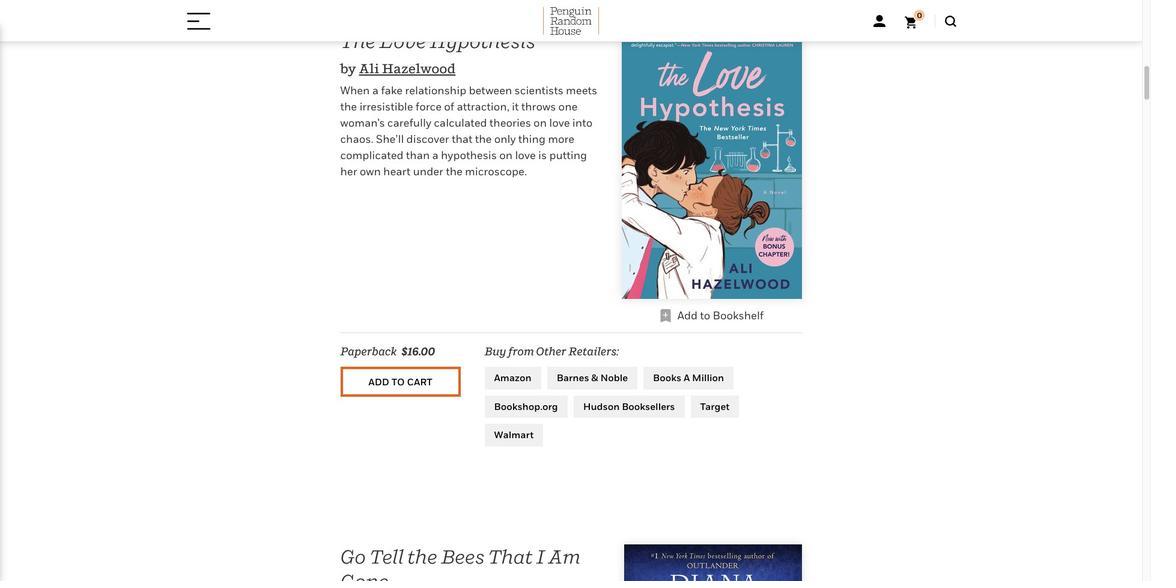 Task type: locate. For each thing, give the bounding box(es) containing it.
sign in image
[[873, 15, 885, 27]]

target link
[[691, 396, 739, 418]]

million
[[692, 372, 724, 384]]

it
[[512, 100, 519, 113]]

search image
[[945, 15, 956, 27]]

barnes & noble link
[[547, 367, 637, 390]]

to left cart
[[391, 376, 405, 388]]

0 vertical spatial a
[[372, 84, 378, 97]]

to for bookshelf
[[700, 309, 710, 322]]

to
[[700, 309, 710, 322], [391, 376, 405, 388]]

target
[[700, 400, 730, 412]]

her
[[340, 165, 357, 178]]

a right than
[[432, 149, 438, 162]]

to left bookshelf
[[700, 309, 710, 322]]

buy from other retailers:
[[485, 345, 619, 358]]

a
[[372, 84, 378, 97], [432, 149, 438, 162]]

on down throws
[[534, 117, 547, 129]]

0 horizontal spatial add
[[368, 376, 389, 388]]

tell
[[370, 545, 404, 568]]

than
[[406, 149, 430, 162]]

books a million link
[[643, 367, 734, 390]]

on down only
[[499, 149, 513, 162]]

0 horizontal spatial on
[[499, 149, 513, 162]]

on
[[534, 117, 547, 129], [499, 149, 513, 162]]

1 vertical spatial add
[[368, 376, 389, 388]]

0 vertical spatial love
[[549, 117, 570, 129]]

theories
[[490, 117, 531, 129]]

1 horizontal spatial add
[[678, 309, 698, 322]]

0 horizontal spatial a
[[372, 84, 378, 97]]

gone
[[340, 570, 389, 582]]

thing
[[518, 133, 545, 145]]

love
[[549, 117, 570, 129], [515, 149, 536, 162]]

a left fake on the top left
[[372, 84, 378, 97]]

to inside add to cart button
[[391, 376, 405, 388]]

the right tell
[[407, 545, 437, 568]]

when a fake relationship between scientists meets the irresistible force of attraction, it throws one woman's carefully calculated theories on love into chaos. she'll discover that the only thing more complicated than a hypothesis on love is putting her own heart under the microscope.
[[340, 84, 597, 178]]

1 vertical spatial love
[[515, 149, 536, 162]]

by ali hazelwood
[[340, 60, 456, 76]]

1 horizontal spatial to
[[700, 309, 710, 322]]

&
[[591, 372, 598, 384]]

the
[[340, 100, 357, 113], [475, 133, 492, 145], [446, 165, 462, 178], [407, 545, 437, 568]]

heart
[[383, 165, 411, 178]]

add inside button
[[368, 376, 389, 388]]

add to cart
[[368, 376, 432, 388]]

complicated
[[340, 149, 403, 162]]

1 horizontal spatial a
[[432, 149, 438, 162]]

walmart link
[[485, 424, 543, 447]]

relationship
[[405, 84, 466, 97]]

more
[[548, 133, 574, 145]]

0 horizontal spatial to
[[391, 376, 405, 388]]

add to cart button
[[340, 367, 460, 397]]

cart
[[407, 376, 432, 388]]

add to bookshelf
[[678, 309, 764, 322]]

a
[[684, 372, 690, 384]]

she'll
[[376, 133, 404, 145]]

bees
[[441, 545, 484, 568]]

add
[[678, 309, 698, 322], [368, 376, 389, 388]]

love up more
[[549, 117, 570, 129]]

0 vertical spatial on
[[534, 117, 547, 129]]

into
[[572, 117, 592, 129]]

the love hypothesis
[[340, 29, 535, 52]]

barnes
[[557, 372, 589, 384]]

add down paperback $16.00
[[368, 376, 389, 388]]

i
[[536, 545, 545, 568]]

paperback
[[340, 345, 397, 358]]

1 horizontal spatial love
[[549, 117, 570, 129]]

paperback $16.00
[[340, 345, 435, 358]]

0 vertical spatial add
[[678, 309, 698, 322]]

books a million
[[653, 372, 724, 384]]

0 vertical spatial to
[[700, 309, 710, 322]]

that
[[452, 133, 473, 145]]

booksellers
[[622, 400, 675, 412]]

love left is
[[515, 149, 536, 162]]

1 vertical spatial to
[[391, 376, 405, 388]]

hudson
[[583, 400, 620, 412]]

that
[[488, 545, 533, 568]]

own
[[360, 165, 381, 178]]

1 vertical spatial on
[[499, 149, 513, 162]]

to for cart
[[391, 376, 405, 388]]

shopping cart image
[[904, 10, 925, 29]]

add left bookshelf
[[678, 309, 698, 322]]

the down when
[[340, 100, 357, 113]]

under
[[413, 165, 443, 178]]



Task type: describe. For each thing, give the bounding box(es) containing it.
the inside the go tell the bees that i am gone
[[407, 545, 437, 568]]

love
[[379, 29, 426, 52]]

carefully
[[387, 117, 431, 129]]

bookshop.org
[[494, 400, 558, 412]]

one
[[558, 100, 578, 113]]

ali hazelwood link
[[359, 60, 456, 76]]

meets
[[566, 84, 597, 97]]

amazon link
[[485, 367, 541, 390]]

books
[[653, 372, 681, 384]]

woman's
[[340, 117, 385, 129]]

walmart
[[494, 429, 534, 441]]

go tell the bees that i am gone book cover picture image
[[624, 545, 802, 582]]

1 vertical spatial a
[[432, 149, 438, 162]]

attraction,
[[457, 100, 509, 113]]

hudson booksellers link
[[574, 396, 685, 418]]

putting
[[549, 149, 587, 162]]

am
[[548, 545, 581, 568]]

go
[[340, 545, 366, 568]]

go tell the bees that i am gone
[[340, 545, 581, 582]]

$16.00
[[401, 345, 435, 358]]

of
[[444, 100, 454, 113]]

0 horizontal spatial love
[[515, 149, 536, 162]]

microscope.
[[465, 165, 527, 178]]

buy
[[485, 345, 506, 358]]

the love hypothesis link
[[340, 29, 535, 52]]

only
[[494, 133, 516, 145]]

throws
[[521, 100, 556, 113]]

discover
[[406, 133, 449, 145]]

the down hypothesis
[[446, 165, 462, 178]]

other
[[536, 345, 566, 358]]

the right that
[[475, 133, 492, 145]]

irresistible
[[359, 100, 413, 113]]

the
[[340, 29, 376, 52]]

hudson booksellers
[[583, 400, 675, 412]]

by
[[340, 60, 356, 76]]

go tell the bees that i am gone link
[[340, 545, 581, 582]]

from
[[508, 345, 534, 358]]

calculated
[[434, 117, 487, 129]]

scientists
[[515, 84, 563, 97]]

noble
[[600, 372, 628, 384]]

retailers:
[[569, 345, 619, 358]]

bookshop.org link
[[485, 396, 568, 418]]

hazelwood
[[382, 60, 456, 76]]

when
[[340, 84, 370, 97]]

between
[[469, 84, 512, 97]]

bookshelf
[[713, 309, 764, 322]]

1 horizontal spatial on
[[534, 117, 547, 129]]

force
[[416, 100, 442, 113]]

hypothesis
[[430, 29, 535, 52]]

chaos.
[[340, 133, 373, 145]]

amazon
[[494, 372, 531, 384]]

fake
[[381, 84, 403, 97]]

the love hypothesis book cover picture image
[[621, 29, 802, 299]]

add for add to bookshelf
[[678, 309, 698, 322]]

penguin random house image
[[543, 7, 599, 35]]

barnes & noble
[[557, 372, 628, 384]]

add for add to cart
[[368, 376, 389, 388]]

ali
[[359, 60, 379, 76]]

hypothesis
[[441, 149, 497, 162]]

is
[[538, 149, 547, 162]]



Task type: vqa. For each thing, say whether or not it's contained in the screenshot.
shiver- inside Shiver-by-the-Sea 2: The Were-woof Erin Dionne
no



